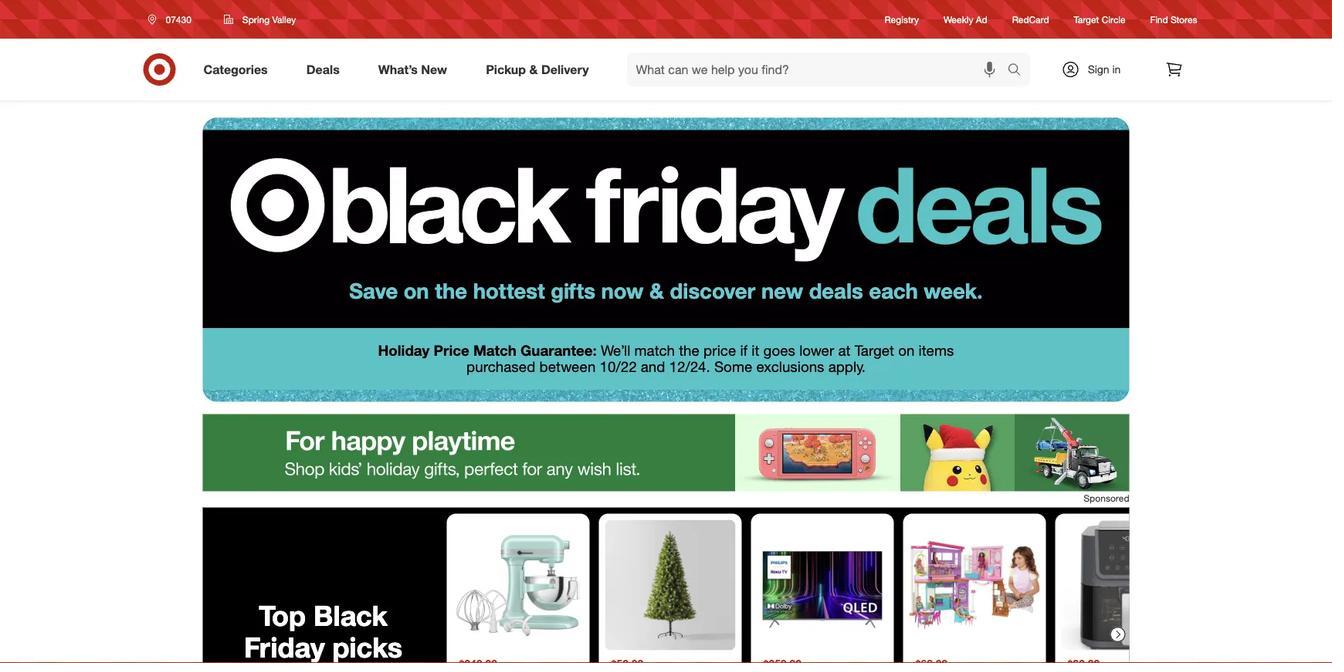 Task type: locate. For each thing, give the bounding box(es) containing it.
0 horizontal spatial on
[[404, 278, 429, 304]]

search
[[1001, 63, 1038, 78]]

redcard link
[[1012, 13, 1049, 26]]

&
[[529, 62, 538, 77], [650, 278, 664, 304]]

on right save
[[404, 278, 429, 304]]

0 horizontal spatial the
[[435, 278, 467, 304]]

what's new link
[[365, 53, 467, 86]]

between
[[539, 358, 596, 375]]

1 horizontal spatial target
[[1074, 13, 1099, 25]]

pickup & delivery link
[[473, 53, 608, 86]]

1 horizontal spatial &
[[650, 278, 664, 304]]

spring valley
[[242, 14, 296, 25]]

deals
[[809, 278, 863, 304]]

we'll
[[601, 342, 631, 360]]

on left items
[[898, 342, 915, 360]]

& right pickup
[[529, 62, 538, 77]]

1 vertical spatial on
[[898, 342, 915, 360]]

barbie vacation house playset image
[[909, 520, 1040, 651]]

categories
[[203, 62, 268, 77]]

and
[[641, 358, 665, 375]]

07430
[[166, 14, 191, 25]]

purchased
[[467, 358, 535, 375]]

carousel region
[[203, 508, 1198, 663]]

stores
[[1171, 13, 1197, 25]]

new
[[421, 62, 447, 77]]

1 horizontal spatial the
[[679, 342, 700, 360]]

lower
[[799, 342, 834, 360]]

0 vertical spatial the
[[435, 278, 467, 304]]

advertisement region
[[203, 414, 1129, 492]]

find stores
[[1150, 13, 1197, 25]]

sign in link
[[1048, 53, 1145, 86]]

spring valley button
[[214, 5, 306, 33]]

weekly
[[944, 13, 973, 25]]

price
[[434, 342, 469, 360]]

on
[[404, 278, 429, 304], [898, 342, 915, 360]]

price
[[704, 342, 736, 360]]

what's new
[[378, 62, 447, 77]]

the
[[435, 278, 467, 304], [679, 342, 700, 360]]

registry
[[885, 13, 919, 25]]

registry link
[[885, 13, 919, 26]]

1 horizontal spatial on
[[898, 342, 915, 360]]

What can we help you find? suggestions appear below search field
[[627, 53, 1011, 86]]

hottest
[[473, 278, 545, 304]]

on inside the we'll match the price if it goes lower at target on items purchased between 10/22 and 12/24. some exclusions apply.
[[898, 342, 915, 360]]

the left price
[[679, 342, 700, 360]]

target inside the we'll match the price if it goes lower at target on items purchased between 10/22 and 12/24. some exclusions apply.
[[855, 342, 894, 360]]

save on the hottest gifts now & discover new deals each week.
[[349, 278, 983, 304]]

save on the hottest gifts now & discover new deals each week. link
[[203, 100, 1129, 328]]

match
[[473, 342, 517, 360]]

target
[[1074, 13, 1099, 25], [855, 342, 894, 360]]

categories link
[[190, 53, 287, 86]]

0 horizontal spatial &
[[529, 62, 538, 77]]

goes
[[764, 342, 795, 360]]

match
[[635, 342, 675, 360]]

0 vertical spatial on
[[404, 278, 429, 304]]

1 vertical spatial the
[[679, 342, 700, 360]]

ad
[[976, 13, 988, 25]]

target black friday deals image
[[203, 100, 1129, 328]]

if
[[740, 342, 748, 360]]

delivery
[[541, 62, 589, 77]]

pickup
[[486, 62, 526, 77]]

picks
[[333, 630, 402, 663]]

1 vertical spatial target
[[855, 342, 894, 360]]

& right now
[[650, 278, 664, 304]]

find stores link
[[1150, 13, 1197, 26]]

the inside the we'll match the price if it goes lower at target on items purchased between 10/22 and 12/24. some exclusions apply.
[[679, 342, 700, 360]]

target left the circle
[[1074, 13, 1099, 25]]

0 horizontal spatial target
[[855, 342, 894, 360]]

0 vertical spatial &
[[529, 62, 538, 77]]

the left hottest
[[435, 278, 467, 304]]

target circle
[[1074, 13, 1126, 25]]

target right at
[[855, 342, 894, 360]]

items
[[919, 342, 954, 360]]



Task type: vqa. For each thing, say whether or not it's contained in the screenshot.
Pickup & Delivery
yes



Task type: describe. For each thing, give the bounding box(es) containing it.
valley
[[272, 14, 296, 25]]

12/24.
[[669, 358, 710, 375]]

0 vertical spatial target
[[1074, 13, 1099, 25]]

apply.
[[828, 358, 866, 375]]

exclusions
[[756, 358, 824, 375]]

gifts
[[551, 278, 595, 304]]

sign in
[[1088, 63, 1121, 76]]

search button
[[1001, 53, 1038, 90]]

10/22
[[600, 358, 637, 375]]

top
[[259, 599, 306, 632]]

holiday price match guarantee:
[[378, 342, 597, 360]]

holiday
[[378, 342, 430, 360]]

kitchenaid 5.5 quart bowl-lift stand mixer - ksm55 - ice image
[[453, 520, 583, 651]]

circle
[[1102, 13, 1126, 25]]

discover
[[670, 278, 756, 304]]

at
[[838, 342, 851, 360]]

pickup & delivery
[[486, 62, 589, 77]]

some
[[714, 358, 752, 375]]

what's
[[378, 62, 418, 77]]

save
[[349, 278, 398, 304]]

weekly ad
[[944, 13, 988, 25]]

each
[[869, 278, 918, 304]]

the for on
[[435, 278, 467, 304]]

we'll match the price if it goes lower at target on items purchased between 10/22 and 12/24. some exclusions apply.
[[467, 342, 954, 375]]

target circle link
[[1074, 13, 1126, 26]]

find
[[1150, 13, 1168, 25]]

7.5' pre-lit led alberta spruce artificial christmas tree warm white lights - wondershop™ image
[[605, 520, 736, 651]]

new
[[761, 278, 803, 304]]

the for match
[[679, 342, 700, 360]]

07430 button
[[138, 5, 208, 33]]

black
[[314, 599, 388, 632]]

week.
[[924, 278, 983, 304]]

sign
[[1088, 63, 1109, 76]]

on inside "save on the hottest gifts now & discover new deals each week." link
[[404, 278, 429, 304]]

deals link
[[293, 53, 359, 86]]

philips 50" 4k qled roku smart tv - 50pul7973/f7 - special purchase image
[[757, 520, 888, 651]]

1 vertical spatial &
[[650, 278, 664, 304]]

weekly ad link
[[944, 13, 988, 26]]

deals
[[306, 62, 340, 77]]

sponsored
[[1084, 492, 1129, 504]]

now
[[601, 278, 644, 304]]

sur la table kitchen essentials 5qt air fryer image
[[1062, 520, 1192, 651]]

guarantee:
[[521, 342, 597, 360]]

it
[[752, 342, 759, 360]]

spring
[[242, 14, 270, 25]]

redcard
[[1012, 13, 1049, 25]]

in
[[1112, 63, 1121, 76]]

friday
[[244, 630, 325, 663]]

top black friday picks
[[244, 599, 402, 663]]



